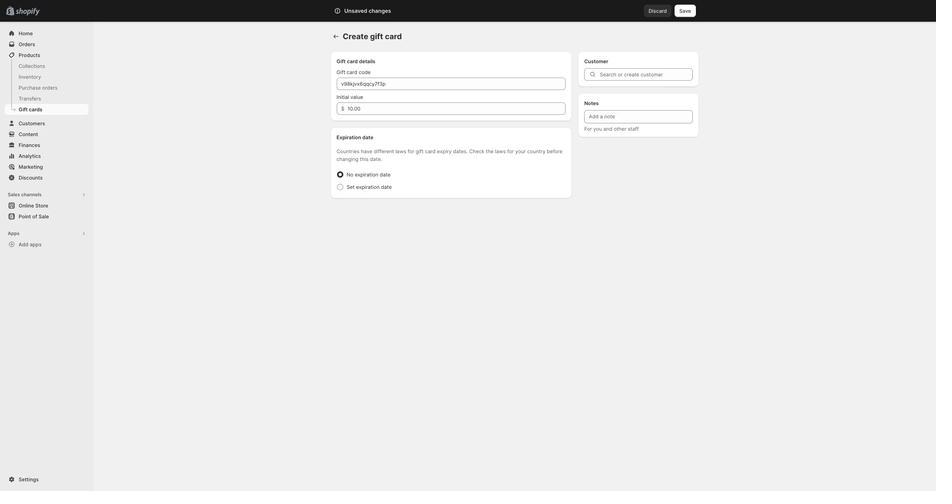 Task type: locate. For each thing, give the bounding box(es) containing it.
apps
[[30, 241, 42, 247]]

gift down gift card details in the left of the page
[[337, 69, 345, 75]]

0 vertical spatial gift
[[370, 32, 383, 41]]

2 for from the left
[[507, 148, 514, 154]]

0 horizontal spatial for
[[408, 148, 414, 154]]

your
[[515, 148, 526, 154]]

purchase orders
[[19, 85, 58, 91]]

initial value
[[337, 94, 363, 100]]

check
[[469, 148, 484, 154]]

for you and other staff
[[584, 126, 639, 132]]

card down gift card details in the left of the page
[[347, 69, 357, 75]]

orders link
[[5, 39, 88, 50]]

card left expiry
[[425, 148, 436, 154]]

2 vertical spatial gift
[[19, 106, 28, 112]]

purchase orders link
[[5, 82, 88, 93]]

discounts
[[19, 175, 43, 181]]

inventory link
[[5, 71, 88, 82]]

laws right the
[[495, 148, 506, 154]]

expiration date
[[337, 134, 373, 140]]

finances link
[[5, 140, 88, 151]]

gift
[[337, 58, 346, 64], [337, 69, 345, 75], [19, 106, 28, 112]]

date for set expiration date
[[381, 184, 392, 190]]

date down date.
[[380, 171, 391, 178]]

1 horizontal spatial gift
[[416, 148, 424, 154]]

discard link
[[644, 5, 672, 17]]

the
[[486, 148, 494, 154]]

apps
[[8, 230, 20, 236]]

1 vertical spatial expiration
[[356, 184, 380, 190]]

gift for gift card details
[[337, 58, 346, 64]]

staff
[[628, 126, 639, 132]]

have
[[361, 148, 372, 154]]

laws
[[395, 148, 406, 154], [495, 148, 506, 154]]

1 horizontal spatial laws
[[495, 148, 506, 154]]

sale
[[39, 213, 49, 220]]

online store link
[[5, 200, 88, 211]]

gift left cards
[[19, 106, 28, 112]]

date
[[362, 134, 373, 140], [380, 171, 391, 178], [381, 184, 392, 190]]

for
[[584, 126, 592, 132]]

for right different
[[408, 148, 414, 154]]

expiration
[[355, 171, 378, 178], [356, 184, 380, 190]]

gift right create
[[370, 32, 383, 41]]

expiry
[[437, 148, 452, 154]]

card
[[385, 32, 402, 41], [347, 58, 358, 64], [347, 69, 357, 75], [425, 148, 436, 154]]

1 vertical spatial gift
[[337, 69, 345, 75]]

collections link
[[5, 61, 88, 71]]

point of sale link
[[5, 211, 88, 222]]

0 vertical spatial gift
[[337, 58, 346, 64]]

date down no expiration date
[[381, 184, 392, 190]]

create
[[343, 32, 368, 41]]

discard
[[649, 8, 667, 14]]

gift up gift card code
[[337, 58, 346, 64]]

2 vertical spatial date
[[381, 184, 392, 190]]

products link
[[5, 50, 88, 61]]

date up have
[[362, 134, 373, 140]]

expiration down no expiration date
[[356, 184, 380, 190]]

1 vertical spatial date
[[380, 171, 391, 178]]

2 laws from the left
[[495, 148, 506, 154]]

transfers link
[[5, 93, 88, 104]]

1 horizontal spatial for
[[507, 148, 514, 154]]

1 vertical spatial gift
[[416, 148, 424, 154]]

Initial value text field
[[347, 102, 566, 115]]

online store button
[[0, 200, 93, 211]]

add
[[19, 241, 28, 247]]

orders
[[42, 85, 58, 91]]

marketing
[[19, 164, 43, 170]]

0 vertical spatial date
[[362, 134, 373, 140]]

save button
[[675, 5, 696, 17]]

set
[[347, 184, 355, 190]]

for left "your"
[[507, 148, 514, 154]]

transfers
[[19, 95, 41, 102]]

add apps
[[19, 241, 42, 247]]

date for no expiration date
[[380, 171, 391, 178]]

content
[[19, 131, 38, 137]]

0 vertical spatial expiration
[[355, 171, 378, 178]]

0 horizontal spatial laws
[[395, 148, 406, 154]]

analytics
[[19, 153, 41, 159]]

no expiration date
[[347, 171, 391, 178]]

card up gift card code
[[347, 58, 358, 64]]

for
[[408, 148, 414, 154], [507, 148, 514, 154]]

gift cards link
[[5, 104, 88, 115]]

dates.
[[453, 148, 468, 154]]

sales
[[8, 192, 20, 197]]

1 laws from the left
[[395, 148, 406, 154]]

date.
[[370, 156, 382, 162]]

expiration up set expiration date
[[355, 171, 378, 178]]

gift left expiry
[[416, 148, 424, 154]]

laws right different
[[395, 148, 406, 154]]

save
[[679, 8, 691, 14]]

expiration
[[337, 134, 361, 140]]

orders
[[19, 41, 35, 47]]

add apps button
[[5, 239, 88, 250]]

no
[[347, 171, 353, 178]]

card down the changes
[[385, 32, 402, 41]]

analytics link
[[5, 151, 88, 161]]

notes
[[584, 100, 599, 106]]

changes
[[369, 7, 391, 14]]

card inside countries have different laws for gift card expiry dates. check the laws for your country before changing this date.
[[425, 148, 436, 154]]

search
[[368, 8, 385, 14]]

store
[[35, 202, 48, 209]]



Task type: describe. For each thing, give the bounding box(es) containing it.
and
[[603, 126, 612, 132]]

gift for gift cards
[[19, 106, 28, 112]]

products
[[19, 52, 40, 58]]

gift card details
[[337, 58, 375, 64]]

collections
[[19, 63, 45, 69]]

shopify image
[[16, 8, 40, 16]]

initial
[[337, 94, 349, 100]]

customer
[[584, 58, 608, 64]]

gift card code
[[337, 69, 371, 75]]

online
[[19, 202, 34, 209]]

gift for gift card code
[[337, 69, 345, 75]]

of
[[32, 213, 37, 220]]

cards
[[29, 106, 42, 112]]

country
[[527, 148, 545, 154]]

online store
[[19, 202, 48, 209]]

sales channels button
[[5, 189, 88, 200]]

1 for from the left
[[408, 148, 414, 154]]

this
[[360, 156, 369, 162]]

changing
[[337, 156, 358, 162]]

countries have different laws for gift card expiry dates. check the laws for your country before changing this date.
[[337, 148, 562, 162]]

before
[[547, 148, 562, 154]]

you
[[593, 126, 602, 132]]

gift cards
[[19, 106, 42, 112]]

home link
[[5, 28, 88, 39]]

value
[[350, 94, 363, 100]]

settings link
[[5, 474, 88, 485]]

code
[[359, 69, 371, 75]]

point of sale button
[[0, 211, 93, 222]]

sales channels
[[8, 192, 42, 197]]

content link
[[5, 129, 88, 140]]

countries
[[337, 148, 360, 154]]

unsaved changes
[[344, 7, 391, 14]]

customers
[[19, 120, 45, 126]]

details
[[359, 58, 375, 64]]

gift inside countries have different laws for gift card expiry dates. check the laws for your country before changing this date.
[[416, 148, 424, 154]]

0 horizontal spatial gift
[[370, 32, 383, 41]]

unsaved
[[344, 7, 367, 14]]

create gift card
[[343, 32, 402, 41]]

discounts link
[[5, 172, 88, 183]]

Gift card code text field
[[337, 78, 566, 90]]

expiration for no
[[355, 171, 378, 178]]

search button
[[356, 5, 581, 17]]

point
[[19, 213, 31, 220]]

customers link
[[5, 118, 88, 129]]

apps button
[[5, 228, 88, 239]]

settings
[[19, 476, 39, 483]]

Add a note text field
[[584, 110, 693, 123]]

Search or create customer text field
[[600, 68, 693, 81]]

different
[[374, 148, 394, 154]]

point of sale
[[19, 213, 49, 220]]

purchase
[[19, 85, 41, 91]]

finances
[[19, 142, 40, 148]]

inventory
[[19, 74, 41, 80]]

home
[[19, 30, 33, 36]]

channels
[[21, 192, 42, 197]]

$
[[341, 106, 344, 112]]

set expiration date
[[347, 184, 392, 190]]

marketing link
[[5, 161, 88, 172]]

other
[[614, 126, 626, 132]]

expiration for set
[[356, 184, 380, 190]]



Task type: vqa. For each thing, say whether or not it's contained in the screenshot.
PURCHASE
yes



